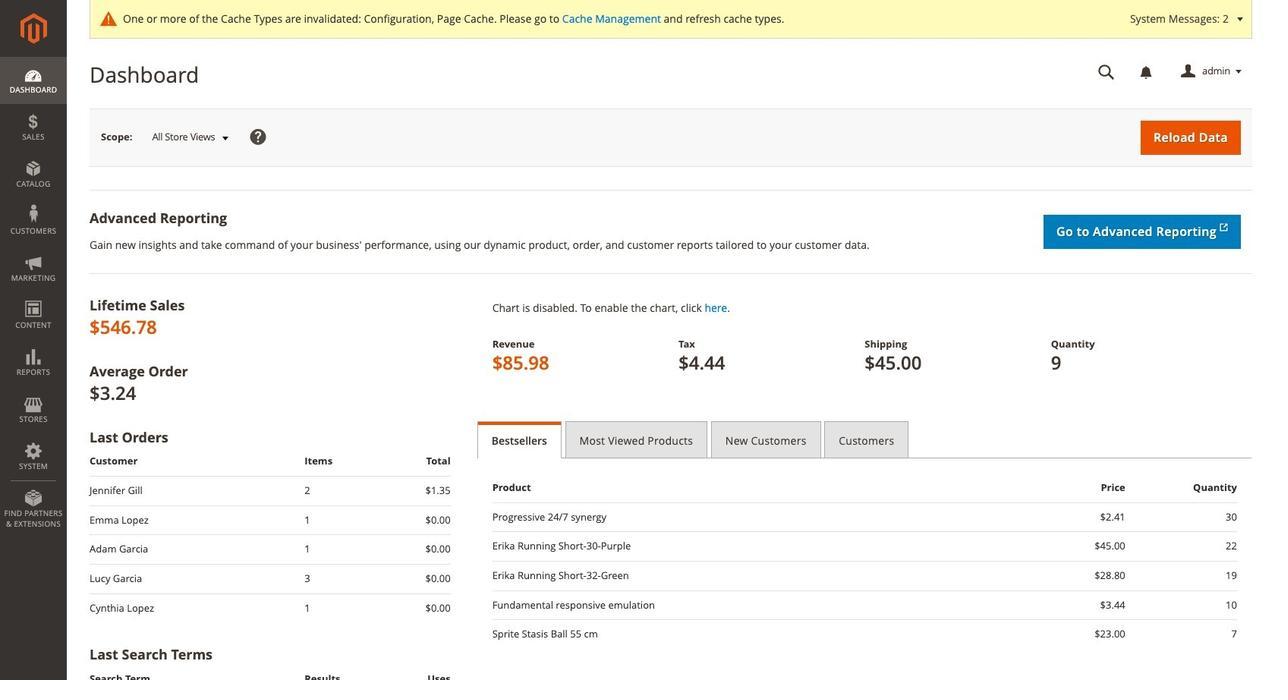 Task type: describe. For each thing, give the bounding box(es) containing it.
magento admin panel image
[[20, 13, 47, 44]]



Task type: locate. For each thing, give the bounding box(es) containing it.
menu bar
[[0, 57, 67, 537]]

tab list
[[477, 421, 1253, 459]]

None text field
[[1088, 58, 1126, 85]]



